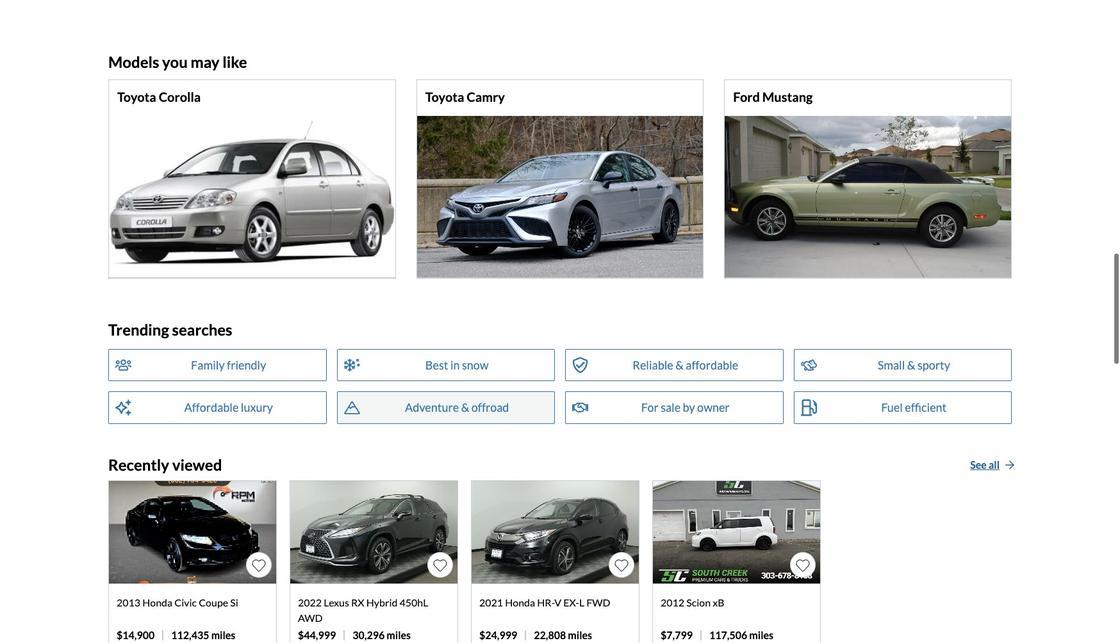 Task type: vqa. For each thing, say whether or not it's contained in the screenshot.
interest-
no



Task type: locate. For each thing, give the bounding box(es) containing it.
2013 honda civic coupe si
[[117, 597, 238, 609]]

112,435
[[171, 630, 209, 642]]

1 honda from the left
[[142, 597, 173, 609]]

& for offroad
[[462, 401, 470, 415]]

2 toyota from the left
[[426, 89, 465, 105]]

ex-
[[564, 597, 580, 609]]

honda for 2013
[[142, 597, 173, 609]]

reliable & affordable link
[[566, 350, 784, 382]]

1 horizontal spatial toyota
[[426, 89, 465, 105]]

awd
[[298, 613, 323, 625]]

small
[[878, 359, 906, 373]]

hr-
[[538, 597, 555, 609]]

2022 lexus rx hybrid 450hl awd image
[[290, 482, 458, 584]]

affordable
[[686, 359, 739, 373]]

see all
[[971, 459, 1000, 471]]

1 horizontal spatial honda
[[505, 597, 536, 609]]

coupe
[[199, 597, 228, 609]]

honda left hr-
[[505, 597, 536, 609]]

$14,900
[[117, 630, 155, 642]]

for
[[642, 401, 659, 415]]

best in snow image
[[344, 357, 360, 375]]

& inside 'reliable & affordable' link
[[676, 359, 684, 373]]

& inside the small & sporty link
[[908, 359, 916, 373]]

$7,799
[[661, 630, 693, 642]]

450hl
[[400, 597, 429, 609]]

4 miles from the left
[[750, 630, 774, 642]]

miles right '30,296'
[[387, 630, 411, 642]]

miles for 112,435 miles
[[211, 630, 236, 642]]

affordable
[[184, 401, 239, 415]]

family friendly link
[[108, 350, 327, 382]]

& right small
[[908, 359, 916, 373]]

fuel
[[882, 401, 903, 415]]

recently viewed
[[108, 456, 222, 474]]

1 toyota from the left
[[117, 89, 156, 105]]

models
[[108, 53, 159, 71]]

hybrid
[[367, 597, 398, 609]]

may
[[191, 53, 220, 71]]

efficient
[[906, 401, 947, 415]]

offroad
[[472, 401, 509, 415]]

2022 lexus rx hybrid 450hl awd
[[298, 597, 429, 625]]

& left offroad
[[462, 401, 470, 415]]

all
[[989, 459, 1000, 471]]

$44,999
[[298, 630, 336, 642]]

& inside adventure & offroad "link"
[[462, 401, 470, 415]]

& right reliable
[[676, 359, 684, 373]]

friendly
[[227, 359, 266, 373]]

toyota
[[117, 89, 156, 105], [426, 89, 465, 105]]

camry
[[467, 89, 505, 105]]

l
[[580, 597, 585, 609]]

&
[[676, 359, 684, 373], [908, 359, 916, 373], [462, 401, 470, 415]]

searches
[[172, 320, 233, 339]]

owner
[[698, 401, 730, 415]]

miles right 112,435
[[211, 630, 236, 642]]

2012 scion xb
[[661, 597, 725, 609]]

see all link
[[971, 456, 1016, 475]]

0 horizontal spatial &
[[462, 401, 470, 415]]

1 horizontal spatial &
[[676, 359, 684, 373]]

2 miles from the left
[[387, 630, 411, 642]]

honda
[[142, 597, 173, 609], [505, 597, 536, 609]]

small & sporty image
[[801, 357, 817, 375]]

toyota camry
[[426, 89, 505, 105]]

honda left the civic
[[142, 597, 173, 609]]

2013
[[117, 597, 141, 609]]

1 miles from the left
[[211, 630, 236, 642]]

0 horizontal spatial honda
[[142, 597, 173, 609]]

toyota down models
[[117, 89, 156, 105]]

small & sporty link
[[794, 350, 1013, 382]]

2022
[[298, 597, 322, 609]]

toyota for toyota corolla
[[117, 89, 156, 105]]

viewed
[[172, 456, 222, 474]]

miles
[[211, 630, 236, 642], [387, 630, 411, 642], [568, 630, 593, 642], [750, 630, 774, 642]]

2 honda from the left
[[505, 597, 536, 609]]

models you may like
[[108, 53, 247, 71]]

xb
[[713, 597, 725, 609]]

2 horizontal spatial &
[[908, 359, 916, 373]]

sale
[[661, 401, 681, 415]]

toyota camry link
[[426, 89, 505, 105]]

toyota camry image
[[417, 116, 704, 277]]

& for affordable
[[676, 359, 684, 373]]

you
[[162, 53, 188, 71]]

miles right 22,808
[[568, 630, 593, 642]]

3 miles from the left
[[568, 630, 593, 642]]

toyota left camry at left top
[[426, 89, 465, 105]]

best in snow link
[[337, 350, 555, 382]]

& for sporty
[[908, 359, 916, 373]]

miles right 117,506
[[750, 630, 774, 642]]

2021
[[480, 597, 503, 609]]

0 horizontal spatial toyota
[[117, 89, 156, 105]]

luxury
[[241, 401, 273, 415]]

in
[[451, 359, 460, 373]]

sporty
[[918, 359, 951, 373]]



Task type: describe. For each thing, give the bounding box(es) containing it.
117,506
[[710, 630, 748, 642]]

112,435 miles
[[171, 630, 236, 642]]

reliable & affordable
[[633, 359, 739, 373]]

miles for 30,296 miles
[[387, 630, 411, 642]]

for sale by owner image
[[573, 399, 589, 417]]

adventure & offroad
[[405, 401, 509, 415]]

family friendly image
[[115, 357, 131, 375]]

affordable luxury link
[[108, 392, 327, 424]]

22,808 miles
[[534, 630, 593, 642]]

family friendly
[[191, 359, 266, 373]]

miles for 22,808 miles
[[568, 630, 593, 642]]

reliable & affordable image
[[573, 357, 589, 375]]

reliable
[[633, 359, 674, 373]]

toyota corolla image
[[109, 116, 395, 277]]

adventure
[[405, 401, 459, 415]]

30,296 miles
[[353, 630, 411, 642]]

snow
[[462, 359, 489, 373]]

2021 honda hr-v ex-l fwd image
[[472, 482, 639, 584]]

mustang
[[763, 89, 813, 105]]

2021 honda hr-v ex-l fwd
[[480, 597, 611, 609]]

2013 honda civic coupe si image
[[109, 482, 276, 584]]

corolla
[[159, 89, 201, 105]]

ford
[[734, 89, 760, 105]]

ford mustang image
[[725, 116, 1012, 277]]

for sale by owner link
[[566, 392, 784, 424]]

for sale by owner
[[642, 401, 730, 415]]

small & sporty
[[878, 359, 951, 373]]

30,296
[[353, 630, 385, 642]]

22,808
[[534, 630, 566, 642]]

$24,999
[[480, 630, 518, 642]]

toyota corolla
[[117, 89, 201, 105]]

ford mustang
[[734, 89, 813, 105]]

2012 scion xb image
[[653, 482, 821, 584]]

best in snow
[[426, 359, 489, 373]]

scion
[[687, 597, 711, 609]]

see
[[971, 459, 987, 471]]

117,506 miles
[[710, 630, 774, 642]]

recently
[[108, 456, 169, 474]]

toyota for toyota camry
[[426, 89, 465, 105]]

by
[[683, 401, 696, 415]]

adventure & offroad image
[[344, 399, 360, 417]]

family
[[191, 359, 225, 373]]

miles for 117,506 miles
[[750, 630, 774, 642]]

affordable luxury
[[184, 401, 273, 415]]

civic
[[175, 597, 197, 609]]

ford mustang link
[[734, 89, 813, 105]]

affordable luxury image
[[115, 399, 131, 417]]

lexus
[[324, 597, 349, 609]]

best
[[426, 359, 449, 373]]

fuel efficient
[[882, 401, 947, 415]]

like
[[223, 53, 247, 71]]

fwd
[[587, 597, 611, 609]]

rx
[[351, 597, 365, 609]]

si
[[230, 597, 238, 609]]

adventure & offroad link
[[337, 392, 555, 424]]

2012
[[661, 597, 685, 609]]

v
[[555, 597, 562, 609]]

fuel efficient image
[[801, 399, 817, 417]]

fuel efficient link
[[794, 392, 1013, 424]]

toyota corolla link
[[117, 89, 201, 105]]

trending
[[108, 320, 169, 339]]

honda for 2021
[[505, 597, 536, 609]]

trending searches
[[108, 320, 233, 339]]



